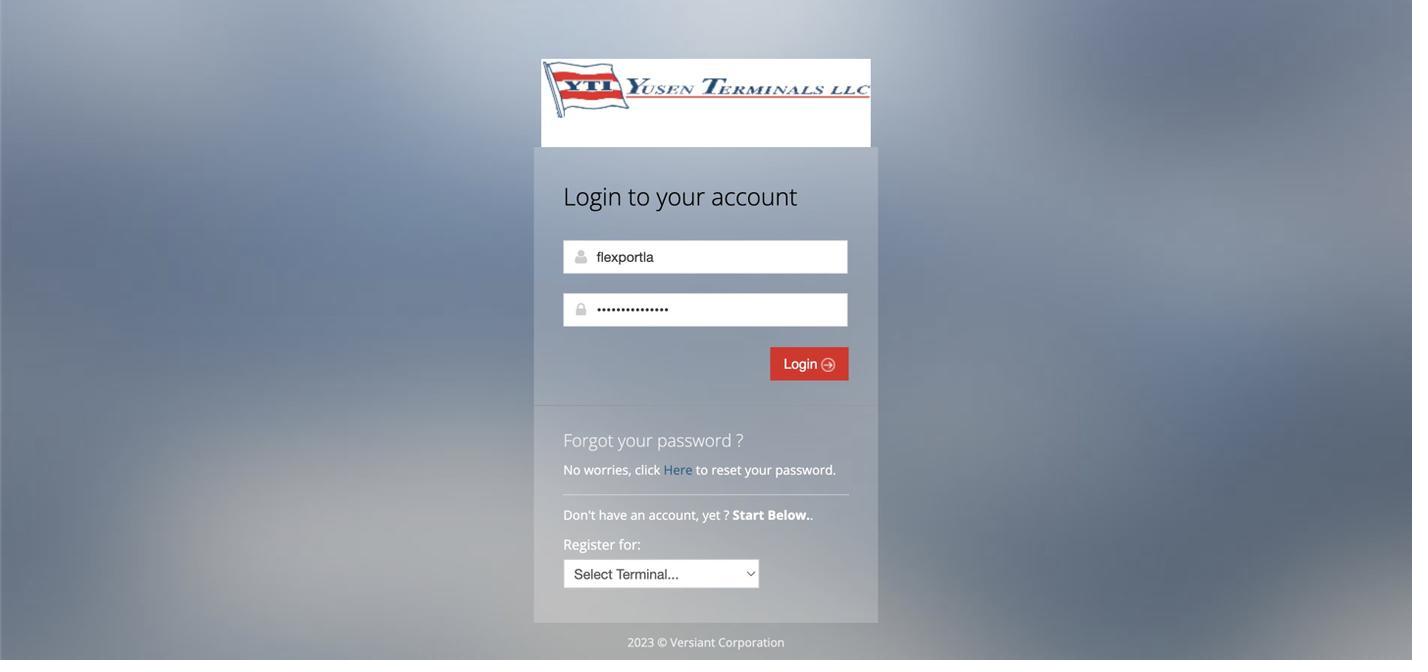 Task type: describe. For each thing, give the bounding box(es) containing it.
password
[[657, 429, 732, 452]]

here link
[[664, 461, 693, 479]]

corporation
[[719, 634, 785, 651]]

have
[[599, 506, 628, 524]]

to inside forgot your password ? no worries, click here to reset your password.
[[696, 461, 709, 479]]

start
[[733, 506, 765, 524]]

login for login
[[784, 356, 822, 372]]

worries,
[[584, 461, 632, 479]]

below.
[[768, 506, 810, 524]]

lock image
[[574, 302, 589, 318]]

register for:
[[564, 535, 641, 554]]

yet
[[703, 506, 721, 524]]

0 vertical spatial your
[[657, 180, 706, 212]]

2023
[[628, 634, 655, 651]]

.
[[810, 506, 814, 524]]

©
[[658, 634, 668, 651]]

user image
[[574, 249, 589, 265]]

click
[[635, 461, 661, 479]]

0 vertical spatial to
[[628, 180, 651, 212]]

2 vertical spatial your
[[745, 461, 772, 479]]



Task type: locate. For each thing, give the bounding box(es) containing it.
for:
[[619, 535, 641, 554]]

don't
[[564, 506, 596, 524]]

register
[[564, 535, 616, 554]]

an
[[631, 506, 646, 524]]

? right yet
[[724, 506, 730, 524]]

0 horizontal spatial ?
[[724, 506, 730, 524]]

don't have an account, yet ? start below. .
[[564, 506, 817, 524]]

versiant
[[671, 634, 716, 651]]

? up reset
[[737, 429, 744, 452]]

0 horizontal spatial login
[[564, 180, 622, 212]]

no
[[564, 461, 581, 479]]

forgot
[[564, 429, 614, 452]]

to
[[628, 180, 651, 212], [696, 461, 709, 479]]

1 horizontal spatial your
[[657, 180, 706, 212]]

login button
[[771, 347, 849, 381]]

1 vertical spatial ?
[[724, 506, 730, 524]]

password.
[[776, 461, 837, 479]]

reset
[[712, 461, 742, 479]]

0 vertical spatial ?
[[737, 429, 744, 452]]

account,
[[649, 506, 700, 524]]

Username text field
[[564, 240, 848, 274]]

login inside button
[[784, 356, 822, 372]]

login to your account
[[564, 180, 798, 212]]

forgot your password ? no worries, click here to reset your password.
[[564, 429, 837, 479]]

? inside forgot your password ? no worries, click here to reset your password.
[[737, 429, 744, 452]]

0 horizontal spatial to
[[628, 180, 651, 212]]

to up username text field
[[628, 180, 651, 212]]

login
[[564, 180, 622, 212], [784, 356, 822, 372]]

1 horizontal spatial login
[[784, 356, 822, 372]]

your up username text field
[[657, 180, 706, 212]]

to right here link
[[696, 461, 709, 479]]

1 horizontal spatial ?
[[737, 429, 744, 452]]

1 horizontal spatial to
[[696, 461, 709, 479]]

2 horizontal spatial your
[[745, 461, 772, 479]]

0 horizontal spatial your
[[618, 429, 653, 452]]

your up the click
[[618, 429, 653, 452]]

1 vertical spatial login
[[784, 356, 822, 372]]

2023 © versiant corporation
[[628, 634, 785, 651]]

your
[[657, 180, 706, 212], [618, 429, 653, 452], [745, 461, 772, 479]]

?
[[737, 429, 744, 452], [724, 506, 730, 524]]

login for login to your account
[[564, 180, 622, 212]]

Password password field
[[564, 293, 848, 327]]

here
[[664, 461, 693, 479]]

1 vertical spatial your
[[618, 429, 653, 452]]

0 vertical spatial login
[[564, 180, 622, 212]]

swapright image
[[822, 358, 835, 372]]

your right reset
[[745, 461, 772, 479]]

account
[[712, 180, 798, 212]]

1 vertical spatial to
[[696, 461, 709, 479]]



